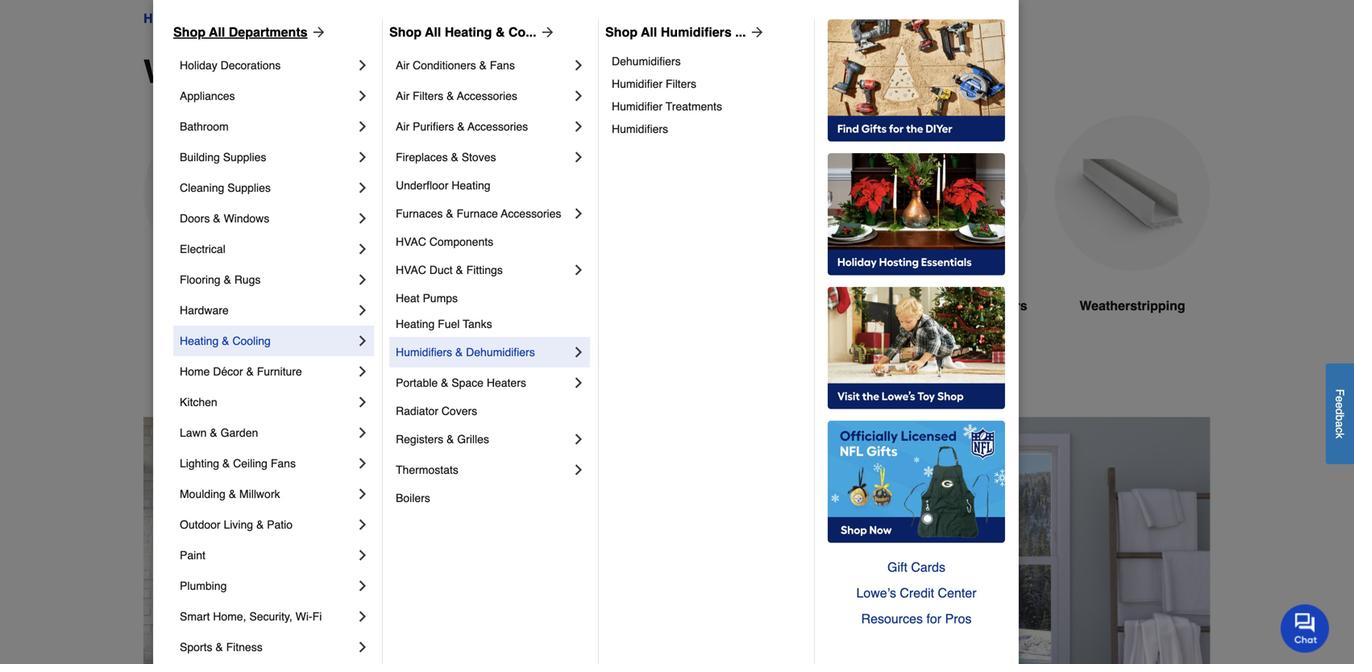 Task type: vqa. For each thing, say whether or not it's contained in the screenshot.
'Weekly Ad Icon.'
no



Task type: locate. For each thing, give the bounding box(es) containing it.
home décor & furniture link
[[180, 356, 355, 387]]

home link
[[144, 9, 179, 28]]

1 horizontal spatial all
[[425, 25, 441, 40]]

chevron right image for building supplies
[[355, 149, 371, 165]]

chevron right image for cleaning supplies
[[355, 180, 371, 196]]

cleaning
[[180, 181, 224, 194]]

tanks
[[463, 318, 492, 331]]

accessories
[[457, 90, 518, 102], [468, 120, 528, 133], [501, 207, 562, 220]]

windows & doors down departments
[[144, 53, 419, 90]]

1 horizontal spatial arrow right image
[[537, 24, 556, 40]]

shop
[[173, 25, 206, 40], [390, 25, 422, 40], [606, 25, 638, 40]]

& down air conditioners & fans
[[447, 90, 454, 102]]

accessories for air purifiers & accessories
[[468, 120, 528, 133]]

heating down hardware
[[180, 335, 219, 348]]

2 air from the top
[[396, 90, 410, 102]]

kitchen
[[180, 396, 218, 409]]

2 all from the left
[[425, 25, 441, 40]]

interior
[[361, 298, 406, 313]]

arrow right image inside shop all departments link
[[308, 24, 327, 40]]

radiator
[[396, 405, 439, 418]]

lighting & ceiling fans
[[180, 457, 296, 470]]

shop up "holiday"
[[173, 25, 206, 40]]

1 all from the left
[[209, 25, 225, 40]]

humidifier inside "link"
[[612, 77, 663, 90]]

2 vertical spatial humidifiers
[[396, 346, 452, 359]]

paint link
[[180, 540, 355, 571]]

3 air from the top
[[396, 120, 410, 133]]

chevron right image for moulding & millwork
[[355, 486, 371, 502]]

filters up treatments
[[666, 77, 697, 90]]

humidifier for humidifier treatments
[[612, 100, 663, 113]]

supplies down the "building supplies" link
[[228, 181, 271, 194]]

air for air conditioners & fans
[[396, 59, 410, 72]]

& left ceiling
[[223, 457, 230, 470]]

a barn door with a brown frame, three frosted glass panels, black hardware and a black track. image
[[690, 115, 847, 271]]

hvac for hvac duct & fittings
[[396, 264, 427, 277]]

0 vertical spatial humidifiers
[[661, 25, 732, 40]]

2 hvac from the top
[[396, 264, 427, 277]]

windows & doors up decorations
[[194, 11, 296, 26]]

accessories up "air purifiers & accessories" link
[[457, 90, 518, 102]]

arrow right image for shop all heating & co...
[[537, 24, 556, 40]]

chevron right image for outdoor living & patio
[[355, 517, 371, 533]]

chevron right image for smart home, security, wi-fi
[[355, 609, 371, 625]]

supplies up cleaning supplies at the top of page
[[223, 151, 266, 164]]

hvac down "furnaces"
[[396, 235, 427, 248]]

air left conditioners
[[396, 59, 410, 72]]

chevron right image for appliances
[[355, 88, 371, 104]]

ceiling
[[233, 457, 268, 470]]

filters inside "link"
[[666, 77, 697, 90]]

2 horizontal spatial shop
[[606, 25, 638, 40]]

1 e from the top
[[1334, 396, 1347, 402]]

dehumidifiers up humidifier filters
[[612, 55, 681, 68]]

3 all from the left
[[641, 25, 658, 40]]

heating down interior doors
[[396, 318, 435, 331]]

filters up purifiers
[[413, 90, 444, 102]]

doors inside garage doors & openers link
[[922, 298, 959, 313]]

f e e d b a c k
[[1334, 389, 1347, 439]]

smart home, security, wi-fi link
[[180, 602, 355, 632]]

shop up humidifier filters
[[606, 25, 638, 40]]

air filters & accessories link
[[396, 81, 571, 111]]

doors & windows link
[[180, 203, 355, 234]]

air down air conditioners & fans
[[396, 90, 410, 102]]

windows
[[194, 11, 246, 26], [144, 53, 285, 90], [224, 212, 270, 225], [558, 298, 615, 313]]

...
[[736, 25, 746, 40]]

& left grilles
[[447, 433, 454, 446]]

chat invite button image
[[1281, 604, 1331, 653]]

electrical link
[[180, 234, 355, 265]]

2 arrow right image from the left
[[537, 24, 556, 40]]

humidifier for humidifier filters
[[612, 77, 663, 90]]

1 air from the top
[[396, 59, 410, 72]]

all for departments
[[209, 25, 225, 40]]

resources for pros
[[862, 612, 972, 627]]

k
[[1334, 433, 1347, 439]]

windows & doors link
[[194, 9, 296, 28]]

humidifiers
[[661, 25, 732, 40], [612, 123, 669, 135], [396, 346, 452, 359]]

air conditioners & fans
[[396, 59, 515, 72]]

1 arrow right image from the left
[[308, 24, 327, 40]]

air inside 'link'
[[396, 90, 410, 102]]

0 vertical spatial home
[[144, 11, 179, 26]]

chevron right image for home décor & furniture
[[355, 364, 371, 380]]

resources for pros link
[[828, 606, 1006, 632]]

shop up conditioners
[[390, 25, 422, 40]]

filters inside 'link'
[[413, 90, 444, 102]]

electrical
[[180, 243, 226, 256]]

home for home
[[144, 11, 179, 26]]

1 hvac from the top
[[396, 235, 427, 248]]

b
[[1334, 415, 1347, 421]]

space
[[452, 377, 484, 390]]

furnaces & furnace accessories link
[[396, 198, 571, 229]]

0 vertical spatial hvac
[[396, 235, 427, 248]]

lowe's credit center link
[[828, 581, 1006, 606]]

1 humidifier from the top
[[612, 77, 663, 90]]

covers
[[442, 405, 478, 418]]

décor
[[213, 365, 243, 378]]

shop for shop all departments
[[173, 25, 206, 40]]

air purifiers & accessories link
[[396, 111, 571, 142]]

weatherstripping
[[1080, 298, 1186, 313]]

heating up air conditioners & fans
[[445, 25, 492, 40]]

filters
[[666, 77, 697, 90], [413, 90, 444, 102]]

doors inside doors & windows link
[[180, 212, 210, 225]]

sports & fitness
[[180, 641, 263, 654]]

thermostats
[[396, 464, 459, 477]]

all up holiday decorations
[[209, 25, 225, 40]]

hvac
[[396, 235, 427, 248], [396, 264, 427, 277]]

registers & grilles link
[[396, 424, 571, 455]]

all up humidifier filters
[[641, 25, 658, 40]]

& right the décor
[[246, 365, 254, 378]]

humidifier treatments link
[[612, 95, 803, 118]]

paint
[[180, 549, 206, 562]]

underfloor heating
[[396, 179, 491, 192]]

decorations
[[221, 59, 281, 72]]

patio
[[267, 519, 293, 531]]

2 vertical spatial air
[[396, 120, 410, 133]]

2 shop from the left
[[390, 25, 422, 40]]

hvac components
[[396, 235, 494, 248]]

& right duct
[[456, 264, 464, 277]]

humidifier up humidifier treatments
[[612, 77, 663, 90]]

e up d
[[1334, 396, 1347, 402]]

accessories inside 'link'
[[457, 90, 518, 102]]

chevron right image for hardware
[[355, 302, 371, 319]]

0 horizontal spatial fans
[[271, 457, 296, 470]]

0 horizontal spatial dehumidifiers
[[466, 346, 535, 359]]

heat pumps link
[[396, 285, 587, 311]]

heat pumps
[[396, 292, 458, 305]]

fans right ceiling
[[271, 457, 296, 470]]

accessories for furnaces & furnace accessories
[[501, 207, 562, 220]]

e
[[1334, 396, 1347, 402], [1334, 402, 1347, 409]]

0 vertical spatial supplies
[[223, 151, 266, 164]]

1 horizontal spatial fans
[[490, 59, 515, 72]]

1 horizontal spatial dehumidifiers
[[612, 55, 681, 68]]

1 vertical spatial accessories
[[468, 120, 528, 133]]

0 vertical spatial windows & doors
[[194, 11, 296, 26]]

humidifiers up 'portable'
[[396, 346, 452, 359]]

openers
[[976, 298, 1028, 313]]

moulding
[[180, 488, 226, 501]]

e up b
[[1334, 402, 1347, 409]]

supplies for cleaning supplies
[[228, 181, 271, 194]]

0 vertical spatial air
[[396, 59, 410, 72]]

1 vertical spatial humidifiers
[[612, 123, 669, 135]]

portable
[[396, 377, 438, 390]]

1 vertical spatial supplies
[[228, 181, 271, 194]]

0 vertical spatial accessories
[[457, 90, 518, 102]]

air purifiers & accessories
[[396, 120, 528, 133]]

all up conditioners
[[425, 25, 441, 40]]

hvac up heat on the top of the page
[[396, 264, 427, 277]]

0 horizontal spatial all
[[209, 25, 225, 40]]

fans
[[490, 59, 515, 72], [271, 457, 296, 470]]

security,
[[249, 611, 293, 623]]

0 horizontal spatial shop
[[173, 25, 206, 40]]

f e e d b a c k button
[[1327, 364, 1355, 464]]

accessories up hvac components link
[[501, 207, 562, 220]]

shop for shop all heating & co...
[[390, 25, 422, 40]]

0 horizontal spatial arrow right image
[[308, 24, 327, 40]]

treatments
[[666, 100, 723, 113]]

1 horizontal spatial filters
[[666, 77, 697, 90]]

air conditioners & fans link
[[396, 50, 571, 81]]

2 horizontal spatial all
[[641, 25, 658, 40]]

grilles
[[457, 433, 489, 446]]

gift cards link
[[828, 555, 1006, 581]]

1 horizontal spatial home
[[180, 365, 210, 378]]

credit
[[900, 586, 935, 601]]

fans up air filters & accessories 'link'
[[490, 59, 515, 72]]

1 vertical spatial hvac
[[396, 264, 427, 277]]

humidifier down humidifier filters
[[612, 100, 663, 113]]

chevron right image for registers & grilles
[[571, 431, 587, 448]]

d
[[1334, 409, 1347, 415]]

fans for lighting & ceiling fans
[[271, 457, 296, 470]]

accessories up fireplaces & stoves link
[[468, 120, 528, 133]]

air filters & accessories
[[396, 90, 518, 102]]

a black double-hung window with six panes. image
[[508, 115, 665, 271]]

find gifts for the diyer. image
[[828, 19, 1006, 142]]

doors inside windows & doors link
[[262, 11, 296, 26]]

chevron right image for paint
[[355, 548, 371, 564]]

arrow right image inside shop all heating & co... 'link'
[[537, 24, 556, 40]]

lawn
[[180, 427, 207, 440]]

arrow right image up the holiday decorations link
[[308, 24, 327, 40]]

1 vertical spatial air
[[396, 90, 410, 102]]

2 vertical spatial accessories
[[501, 207, 562, 220]]

arrow right image
[[308, 24, 327, 40], [537, 24, 556, 40]]

1 vertical spatial fans
[[271, 457, 296, 470]]

humidifiers up dehumidifiers link
[[661, 25, 732, 40]]

radiator covers link
[[396, 398, 587, 424]]

shop inside 'link'
[[390, 25, 422, 40]]

heating & cooling
[[180, 335, 271, 348]]

filters for humidifier
[[666, 77, 697, 90]]

dehumidifiers down heating fuel tanks link
[[466, 346, 535, 359]]

1 vertical spatial dehumidifiers
[[466, 346, 535, 359]]

3 shop from the left
[[606, 25, 638, 40]]

& left 'millwork' on the left of the page
[[229, 488, 236, 501]]

0 vertical spatial fans
[[490, 59, 515, 72]]

outdoor living & patio
[[180, 519, 293, 531]]

garden
[[221, 427, 258, 440]]

2 humidifier from the top
[[612, 100, 663, 113]]

visit the lowe's toy shop. image
[[828, 287, 1006, 410]]

& left stoves
[[451, 151, 459, 164]]

1 shop from the left
[[173, 25, 206, 40]]

chevron right image for electrical
[[355, 241, 371, 257]]

1 vertical spatial home
[[180, 365, 210, 378]]

furnaces
[[396, 207, 443, 220]]

0 vertical spatial humidifier
[[612, 77, 663, 90]]

gift
[[888, 560, 908, 575]]

fi
[[313, 611, 322, 623]]

0 horizontal spatial filters
[[413, 90, 444, 102]]

air left purifiers
[[396, 120, 410, 133]]

pros
[[946, 612, 972, 627]]

kitchen link
[[180, 387, 355, 418]]

chevron right image for plumbing
[[355, 578, 371, 594]]

heating up furnace in the top of the page
[[452, 179, 491, 192]]

humidifiers down humidifier treatments
[[612, 123, 669, 135]]

filters for air
[[413, 90, 444, 102]]

outdoor living & patio link
[[180, 510, 355, 540]]

home for home décor & furniture
[[180, 365, 210, 378]]

pumps
[[423, 292, 458, 305]]

& down departments
[[294, 53, 317, 90]]

1 horizontal spatial shop
[[390, 25, 422, 40]]

1 vertical spatial humidifier
[[612, 100, 663, 113]]

chevron right image for flooring & rugs
[[355, 272, 371, 288]]

chevron right image
[[571, 149, 587, 165], [571, 206, 587, 222], [355, 210, 371, 227], [571, 262, 587, 278], [355, 272, 371, 288], [355, 333, 371, 349], [571, 344, 587, 360], [355, 364, 371, 380], [571, 375, 587, 391], [571, 431, 587, 448], [355, 456, 371, 472], [355, 486, 371, 502], [355, 517, 371, 533], [355, 578, 371, 594], [355, 640, 371, 656]]

furnace
[[457, 207, 498, 220]]

0 horizontal spatial home
[[144, 11, 179, 26]]

all inside 'link'
[[425, 25, 441, 40]]

arrow right image up air conditioners & fans link
[[537, 24, 556, 40]]

chevron right image
[[355, 57, 371, 73], [571, 57, 587, 73], [355, 88, 371, 104], [571, 88, 587, 104], [355, 119, 371, 135], [571, 119, 587, 135], [355, 149, 371, 165], [355, 180, 371, 196], [355, 241, 371, 257], [355, 302, 371, 319], [355, 394, 371, 410], [355, 425, 371, 441], [571, 462, 587, 478], [355, 548, 371, 564], [355, 609, 371, 625]]



Task type: describe. For each thing, give the bounding box(es) containing it.
shop all departments
[[173, 25, 308, 40]]

chevron right image for air conditioners & fans
[[571, 57, 587, 73]]

fittings
[[467, 264, 503, 277]]

furnaces & furnace accessories
[[396, 207, 562, 220]]

fireplaces
[[396, 151, 448, 164]]

cleaning supplies
[[180, 181, 271, 194]]

for
[[927, 612, 942, 627]]

flooring & rugs
[[180, 273, 261, 286]]

arrow right image
[[746, 24, 766, 40]]

supplies for building supplies
[[223, 151, 266, 164]]

chevron right image for furnaces & furnace accessories
[[571, 206, 587, 222]]

humidifier filters
[[612, 77, 697, 90]]

& left openers at the top right of the page
[[963, 298, 972, 313]]

interior doors
[[361, 298, 447, 313]]

hardware link
[[180, 295, 355, 326]]

fitness
[[226, 641, 263, 654]]

& inside "link"
[[229, 488, 236, 501]]

smart home, security, wi-fi
[[180, 611, 322, 623]]

windows link
[[508, 115, 665, 354]]

flooring & rugs link
[[180, 265, 355, 295]]

shop all heating & co...
[[390, 25, 537, 40]]

building supplies
[[180, 151, 266, 164]]

humidifiers link
[[612, 118, 803, 140]]

heat
[[396, 292, 420, 305]]

chevron right image for lighting & ceiling fans
[[355, 456, 371, 472]]

chevron right image for lawn & garden
[[355, 425, 371, 441]]

cards
[[912, 560, 946, 575]]

hvac for hvac components
[[396, 235, 427, 248]]

components
[[430, 235, 494, 248]]

doors & windows
[[180, 212, 270, 225]]

fuel
[[438, 318, 460, 331]]

fireplaces & stoves
[[396, 151, 496, 164]]

officially licensed n f l gifts. shop now. image
[[828, 421, 1006, 544]]

chevron right image for thermostats
[[571, 462, 587, 478]]

holiday
[[180, 59, 218, 72]]

chevron right image for heating & cooling
[[355, 333, 371, 349]]

co...
[[509, 25, 537, 40]]

hvac duct & fittings
[[396, 264, 503, 277]]

f
[[1334, 389, 1347, 396]]

a white three-panel, craftsman-style, prehung interior door with doorframe and hinges. image
[[326, 115, 482, 271]]

& left co...
[[496, 25, 505, 40]]

& down cleaning supplies at the top of page
[[213, 212, 221, 225]]

humidifiers for humidifiers
[[612, 123, 669, 135]]

heating inside 'link'
[[445, 25, 492, 40]]

heating & cooling link
[[180, 326, 355, 356]]

a blue chamberlain garage door opener with two white light panels. image
[[873, 115, 1029, 271]]

chevron right image for air filters & accessories
[[571, 88, 587, 104]]

chevron right image for hvac duct & fittings
[[571, 262, 587, 278]]

& left space
[[441, 377, 449, 390]]

1 vertical spatial windows & doors
[[144, 53, 419, 90]]

bathroom link
[[180, 111, 355, 142]]

doors inside exterior doors link
[[229, 298, 267, 313]]

arrow right image for shop all departments
[[308, 24, 327, 40]]

lawn & garden
[[180, 427, 258, 440]]

furniture
[[257, 365, 302, 378]]

resources
[[862, 612, 923, 627]]

appliances
[[180, 90, 235, 102]]

weatherstripping link
[[1055, 115, 1211, 354]]

outdoor
[[180, 519, 221, 531]]

holiday decorations link
[[180, 50, 355, 81]]

air for air purifiers & accessories
[[396, 120, 410, 133]]

chevron right image for sports & fitness
[[355, 640, 371, 656]]

& right lawn
[[210, 427, 218, 440]]

garage doors & openers
[[874, 298, 1028, 313]]

2 e from the top
[[1334, 402, 1347, 409]]

shop all humidifiers ...
[[606, 25, 746, 40]]

& up decorations
[[249, 11, 258, 26]]

humidifier filters link
[[612, 73, 803, 95]]

& up air filters & accessories 'link'
[[479, 59, 487, 72]]

departments
[[229, 25, 308, 40]]

& left cooling
[[222, 335, 229, 348]]

holiday hosting essentials. image
[[828, 153, 1006, 276]]

& left rugs in the top of the page
[[224, 273, 231, 286]]

underfloor heating link
[[396, 173, 587, 198]]

humidifiers & dehumidifiers
[[396, 346, 535, 359]]

building
[[180, 151, 220, 164]]

heaters
[[487, 377, 527, 390]]

chevron right image for portable & space heaters
[[571, 375, 587, 391]]

a blue six-lite, two-panel, shaker-style exterior door. image
[[144, 115, 300, 271]]

registers & grilles
[[396, 433, 489, 446]]

chevron right image for air purifiers & accessories
[[571, 119, 587, 135]]

portable & space heaters
[[396, 377, 527, 390]]

chevron right image for holiday decorations
[[355, 57, 371, 73]]

thermostats link
[[396, 455, 571, 485]]

bathroom
[[180, 120, 229, 133]]

wi-
[[296, 611, 313, 623]]

fireplaces & stoves link
[[396, 142, 571, 173]]

garage
[[874, 298, 918, 313]]

humidifiers for humidifiers & dehumidifiers
[[396, 346, 452, 359]]

chevron right image for doors & windows
[[355, 210, 371, 227]]

underfloor
[[396, 179, 449, 192]]

lawn & garden link
[[180, 418, 355, 448]]

accessories for air filters & accessories
[[457, 90, 518, 102]]

chevron right image for fireplaces & stoves
[[571, 149, 587, 165]]

& left furnace in the top of the page
[[446, 207, 454, 220]]

& down fuel
[[456, 346, 463, 359]]

sports
[[180, 641, 212, 654]]

& right sports
[[216, 641, 223, 654]]

chevron right image for bathroom
[[355, 119, 371, 135]]

chevron right image for humidifiers & dehumidifiers
[[571, 344, 587, 360]]

0 vertical spatial dehumidifiers
[[612, 55, 681, 68]]

& right purifiers
[[457, 120, 465, 133]]

conditioners
[[413, 59, 476, 72]]

advertisement region
[[144, 417, 1211, 665]]

air for air filters & accessories
[[396, 90, 410, 102]]

exterior doors
[[177, 298, 267, 313]]

lowe's
[[857, 586, 897, 601]]

shop for shop all humidifiers ...
[[606, 25, 638, 40]]

doors inside interior doors "link"
[[409, 298, 447, 313]]

portable & space heaters link
[[396, 368, 571, 398]]

chevron right image for kitchen
[[355, 394, 371, 410]]

humidifier treatments
[[612, 100, 723, 113]]

smart
[[180, 611, 210, 623]]

plumbing
[[180, 580, 227, 593]]

plumbing link
[[180, 571, 355, 602]]

lighting
[[180, 457, 219, 470]]

dehumidifiers link
[[612, 50, 803, 73]]

boilers
[[396, 492, 430, 505]]

duct
[[430, 264, 453, 277]]

fans for air conditioners & fans
[[490, 59, 515, 72]]

heating fuel tanks link
[[396, 311, 587, 337]]

heating fuel tanks
[[396, 318, 492, 331]]

moulding & millwork link
[[180, 479, 355, 510]]

hvac components link
[[396, 229, 587, 255]]

hvac duct & fittings link
[[396, 255, 571, 285]]

exterior
[[177, 298, 226, 313]]

lighting & ceiling fans link
[[180, 448, 355, 479]]

all for heating
[[425, 25, 441, 40]]

& left patio
[[256, 519, 264, 531]]

lowe's credit center
[[857, 586, 977, 601]]

a piece of white weatherstripping. image
[[1055, 115, 1211, 271]]

all for humidifiers
[[641, 25, 658, 40]]



